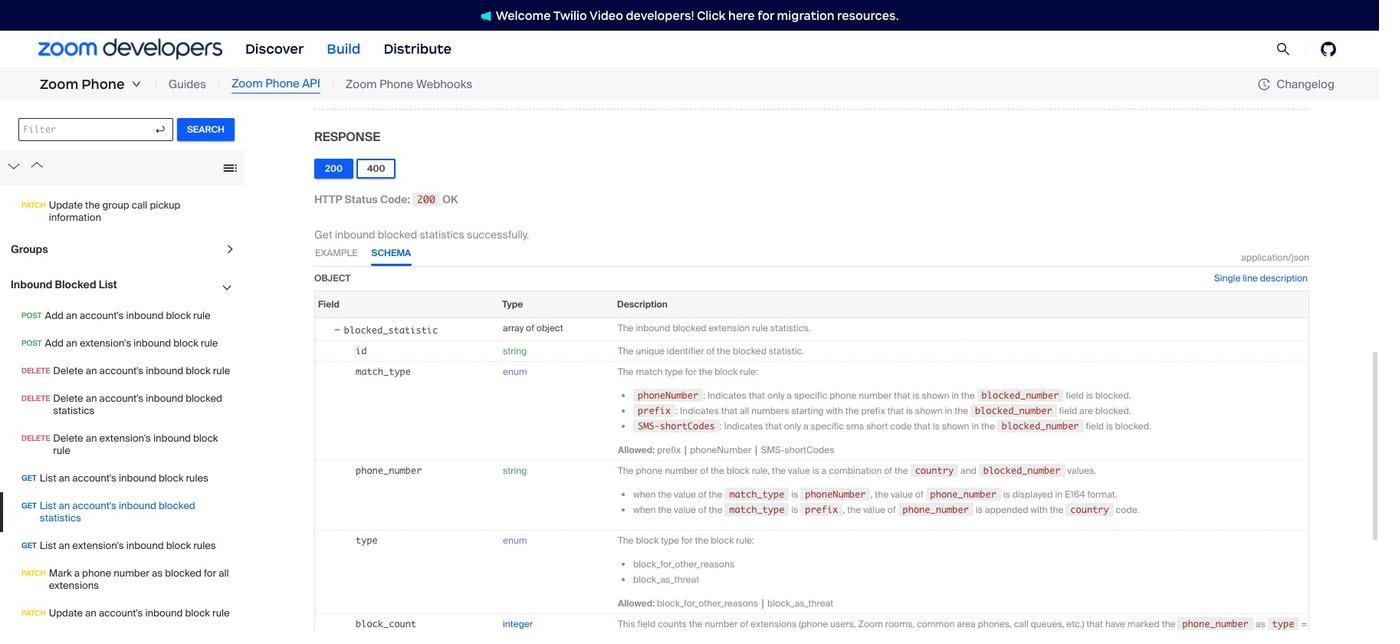 Task type: vqa. For each thing, say whether or not it's contained in the screenshot.
delay
no



Task type: describe. For each thing, give the bounding box(es) containing it.
blocked_statistic
[[344, 324, 438, 336]]

zoom for zoom phone
[[40, 76, 78, 93]]

array of object
[[503, 322, 563, 334]]

successfully.
[[467, 228, 529, 241]]

welcome twilio video developers! click here for migration resources. link
[[465, 7, 914, 23]]

200 button
[[314, 159, 353, 178]]

single
[[1215, 272, 1241, 284]]

welcome twilio video developers! click here for migration resources.
[[496, 8, 899, 23]]

migration
[[777, 8, 835, 23]]

field
[[318, 298, 340, 310]]

zoom phone api
[[232, 76, 320, 91]]

description
[[1261, 272, 1308, 284]]

array
[[503, 322, 524, 334]]

get inbound blocked statistics successfully.
[[314, 228, 529, 241]]

zoom for zoom phone api
[[232, 76, 263, 91]]

for
[[758, 8, 775, 23]]

resources.
[[838, 8, 899, 23]]

phone_number
[[356, 465, 422, 476]]

inbound
[[335, 228, 375, 241]]

0 horizontal spatial object
[[314, 272, 351, 284]]

zoom phone api link
[[232, 75, 320, 93]]

search image
[[1277, 42, 1291, 56]]

get
[[314, 228, 332, 241]]

status
[[345, 192, 378, 206]]

single line description
[[1215, 272, 1308, 284]]

blocked
[[378, 228, 417, 241]]

id
[[356, 345, 367, 356]]

click
[[697, 8, 726, 23]]

string for id
[[503, 345, 527, 357]]

integer
[[503, 618, 533, 630]]

search image
[[1277, 42, 1291, 56]]

phone for zoom phone
[[82, 76, 125, 93]]

200 inside button
[[325, 162, 343, 175]]

guides
[[169, 77, 206, 92]]



Task type: locate. For each thing, give the bounding box(es) containing it.
200 left ok
[[417, 193, 435, 205]]

0 vertical spatial string
[[503, 345, 527, 357]]

of
[[526, 322, 535, 334]]

3 zoom from the left
[[346, 77, 377, 92]]

enum
[[503, 366, 527, 378], [503, 534, 527, 547]]

1 string from the top
[[503, 345, 527, 357]]

1 vertical spatial string
[[503, 465, 527, 477]]

notification image
[[481, 11, 496, 21], [481, 11, 491, 21]]

string
[[503, 345, 527, 357], [503, 465, 527, 477]]

phone left down image
[[82, 76, 125, 93]]

github image
[[1321, 41, 1337, 57], [1321, 41, 1337, 57]]

object right 'of'
[[537, 322, 563, 334]]

0 vertical spatial object
[[314, 272, 351, 284]]

phone
[[82, 76, 125, 93], [266, 76, 300, 91], [380, 77, 414, 92]]

line
[[1243, 272, 1258, 284]]

200
[[325, 162, 343, 175], [417, 193, 435, 205]]

guides link
[[169, 76, 206, 93]]

2 string from the top
[[503, 465, 527, 477]]

zoom phone
[[40, 76, 125, 93]]

0 vertical spatial enum
[[503, 366, 527, 378]]

enum for type
[[503, 534, 527, 547]]

3 phone from the left
[[380, 77, 414, 92]]

type
[[502, 298, 523, 310]]

1 horizontal spatial object
[[537, 322, 563, 334]]

object
[[314, 272, 351, 284], [537, 322, 563, 334]]

match_type
[[356, 366, 411, 377]]

response
[[314, 129, 380, 145]]

2 phone from the left
[[266, 76, 300, 91]]

enum for match_type
[[503, 366, 527, 378]]

1 vertical spatial object
[[537, 322, 563, 334]]

1 horizontal spatial zoom
[[232, 76, 263, 91]]

2 enum from the top
[[503, 534, 527, 547]]

2 zoom from the left
[[232, 76, 263, 91]]

2 horizontal spatial zoom
[[346, 77, 377, 92]]

history image
[[1259, 78, 1277, 90], [1259, 78, 1271, 90]]

twilio
[[554, 8, 587, 23]]

video
[[590, 8, 623, 23]]

phone left webhooks
[[380, 77, 414, 92]]

http
[[314, 192, 342, 206]]

200 up http
[[325, 162, 343, 175]]

changelog link
[[1259, 76, 1335, 92]]

code:
[[380, 192, 410, 206]]

phone for zoom phone webhooks
[[380, 77, 414, 92]]

0 horizontal spatial 200
[[325, 162, 343, 175]]

1 vertical spatial enum
[[503, 534, 527, 547]]

changelog
[[1277, 76, 1335, 92]]

api
[[302, 76, 320, 91]]

welcome
[[496, 8, 551, 23]]

0 horizontal spatial zoom
[[40, 76, 78, 93]]

0 vertical spatial 200
[[325, 162, 343, 175]]

developers!
[[626, 8, 695, 23]]

- blocked_statistic
[[334, 321, 438, 336]]

-
[[334, 321, 341, 336]]

zoom phone webhooks
[[346, 77, 472, 92]]

zoom phone webhooks link
[[346, 76, 472, 93]]

400
[[367, 162, 385, 175]]

phone left api on the top of page
[[266, 76, 300, 91]]

object up field
[[314, 272, 351, 284]]

zoom
[[40, 76, 78, 93], [232, 76, 263, 91], [346, 77, 377, 92]]

http status code: 200 ok
[[314, 192, 458, 206]]

history image left the changelog
[[1259, 78, 1271, 90]]

1 enum from the top
[[503, 366, 527, 378]]

here
[[729, 8, 755, 23]]

zoom developer logo image
[[38, 39, 222, 60]]

0 horizontal spatial phone
[[82, 76, 125, 93]]

1 zoom from the left
[[40, 76, 78, 93]]

phone for zoom phone api
[[266, 76, 300, 91]]

1 phone from the left
[[82, 76, 125, 93]]

1 horizontal spatial 200
[[417, 193, 435, 205]]

string for phone_number
[[503, 465, 527, 477]]

1 horizontal spatial phone
[[266, 76, 300, 91]]

2 horizontal spatial phone
[[380, 77, 414, 92]]

webhooks
[[416, 77, 472, 92]]

zoom for zoom phone webhooks
[[346, 77, 377, 92]]

1 vertical spatial 200
[[417, 193, 435, 205]]

history image down search icon
[[1259, 78, 1277, 90]]

200 inside http status code: 200 ok
[[417, 193, 435, 205]]

statistics
[[420, 228, 465, 241]]

block_count
[[356, 618, 417, 629]]

type
[[356, 534, 378, 546]]

400 button
[[357, 159, 396, 178]]

down image
[[132, 80, 141, 89]]

ok
[[443, 192, 458, 206]]



